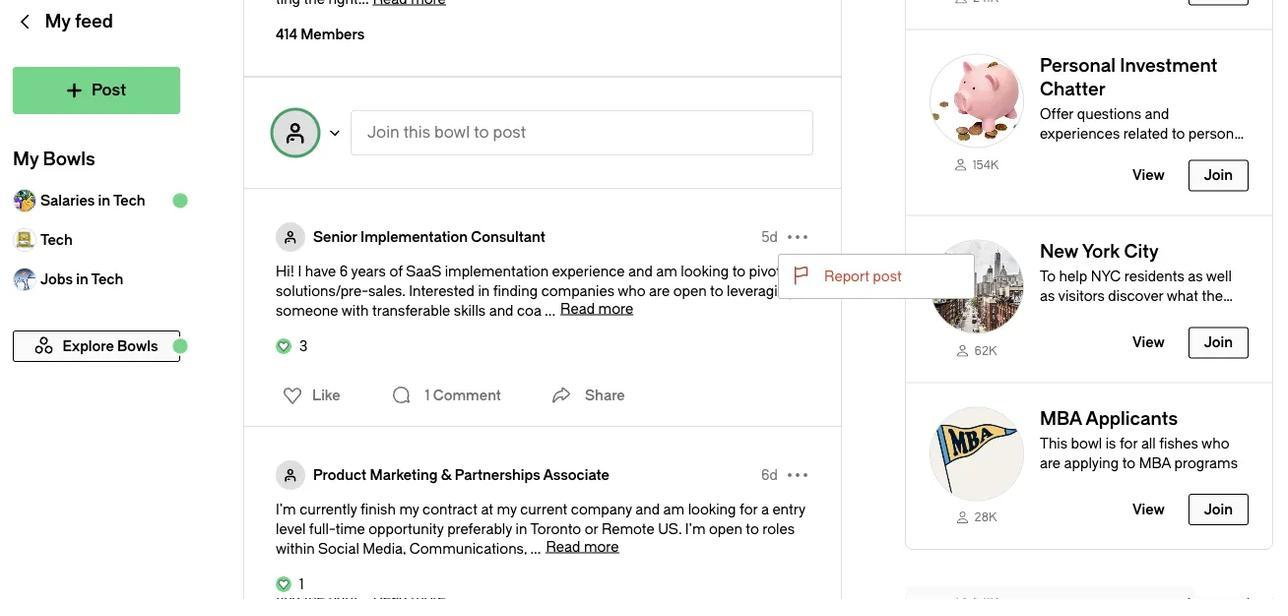 Task type: describe. For each thing, give the bounding box(es) containing it.
consultant
[[471, 229, 546, 245]]

hi! i have 6 years of saas implementation experience and am looking to pivot to solutions/pre-sales. interested in finding companies who are open to leveraging someone with transferable skills and coa ...
[[276, 263, 798, 319]]

roles
[[763, 521, 795, 538]]

6d
[[761, 467, 778, 484]]

62k
[[975, 344, 997, 358]]

remote
[[602, 521, 655, 538]]

for inside i'm currently finish my contract at my current company and am looking for a entry level full-time opportunity preferably in toronto or remote us. i'm open to roles within social media, communications, ...
[[740, 502, 758, 518]]

i'm currently finish my contract at my current company and am looking for a entry level full-time opportunity preferably in toronto or remote us. i'm open to roles within social media, communications, ...
[[276, 502, 805, 557]]

... inside hi! i have 6 years of saas implementation experience and am looking to pivot to solutions/pre-sales. interested in finding companies who are open to leveraging someone with transferable skills and coa ...
[[545, 303, 556, 319]]

1 comment button
[[386, 376, 506, 416]]

post inside menu item
[[873, 268, 902, 285]]

or
[[585, 521, 598, 538]]

and down the experiences
[[1092, 146, 1117, 162]]

i
[[298, 263, 302, 280]]

preferably
[[447, 521, 512, 538]]

world's
[[1040, 308, 1086, 325]]

finish
[[360, 502, 396, 518]]

to inside mba applicants this bowl is for all fishes who are applying to mba programs
[[1122, 456, 1136, 472]]

1 for 1
[[299, 577, 304, 593]]

open inside hi! i have 6 years of saas implementation experience and am looking to pivot to solutions/pre-sales. interested in finding companies who are open to leveraging someone with transferable skills and coa ...
[[673, 283, 707, 299]]

the
[[1202, 289, 1223, 305]]

media,
[[363, 541, 406, 557]]

154k
[[973, 158, 999, 172]]

1 for 1 comment
[[425, 388, 430, 404]]

companies
[[541, 283, 615, 299]]

am for remote
[[663, 502, 685, 518]]

report
[[824, 268, 870, 285]]

offer!
[[1040, 328, 1076, 344]]

help
[[1059, 269, 1087, 285]]

to left pivot
[[732, 263, 746, 280]]

open inside i'm currently finish my contract at my current company and am looking for a entry level full-time opportunity preferably in toronto or remote us. i'm open to roles within social media, communications, ...
[[709, 521, 742, 538]]

contract
[[423, 502, 478, 518]]

6
[[340, 263, 348, 280]]

new york city to help nyc residents as well as visitors discover what the world's most popular city has to offer!
[[1040, 241, 1247, 344]]

more for who
[[598, 301, 633, 317]]

investment
[[1120, 55, 1218, 76]]

share
[[585, 388, 625, 404]]

social
[[318, 541, 359, 557]]

... inside i'm currently finish my contract at my current company and am looking for a entry level full-time opportunity preferably in toronto or remote us. i'm open to roles within social media, communications, ...
[[530, 541, 541, 557]]

who inside mba applicants this bowl is for all fishes who are applying to mba programs
[[1202, 436, 1230, 452]]

image for bowl image for personal investment chatter
[[930, 54, 1024, 148]]

entry
[[772, 502, 805, 518]]

fishes
[[1159, 436, 1198, 452]]

who inside hi! i have 6 years of saas implementation experience and am looking to pivot to solutions/pre-sales. interested in finding companies who are open to leveraging someone with transferable skills and coa ...
[[618, 283, 646, 299]]

tech for jobs in tech
[[91, 271, 123, 288]]

1 my from the left
[[399, 502, 419, 518]]

this
[[403, 124, 430, 142]]

are inside hi! i have 6 years of saas implementation experience and am looking to pivot to solutions/pre-sales. interested in finding companies who are open to leveraging someone with transferable skills and coa ...
[[649, 283, 670, 299]]

questions
[[1077, 106, 1141, 123]]

product marketing & partnerships associate
[[313, 467, 610, 484]]

members
[[301, 26, 365, 42]]

to inside i'm currently finish my contract at my current company and am looking for a entry level full-time opportunity preferably in toronto or remote us. i'm open to roles within social media, communications, ...
[[746, 521, 759, 538]]

28k
[[975, 511, 997, 525]]

discover
[[1108, 289, 1164, 305]]

tech for salaries in tech
[[113, 193, 145, 209]]

senior
[[313, 229, 357, 245]]

applying
[[1064, 456, 1119, 472]]

more for toronto
[[584, 539, 619, 555]]

salaries in tech link
[[13, 181, 180, 221]]

read more for toronto
[[546, 539, 619, 555]]

personal
[[1040, 55, 1116, 76]]

city
[[1180, 308, 1203, 325]]

us.
[[658, 521, 682, 538]]

personal investment chatter offer questions and experiences related to personal finance and investments
[[1040, 55, 1245, 162]]

bowls
[[43, 149, 95, 170]]

2 my from the left
[[497, 502, 517, 518]]

hi!
[[276, 263, 294, 280]]

finance
[[1040, 146, 1089, 162]]

years
[[351, 263, 386, 280]]

read for ...
[[560, 301, 595, 317]]

my feed link
[[13, 0, 180, 67]]

154k link
[[930, 156, 1024, 173]]

in right jobs
[[76, 271, 88, 288]]

join
[[367, 124, 400, 142]]

new
[[1040, 241, 1078, 262]]

has
[[1206, 308, 1230, 325]]

finding
[[493, 283, 538, 299]]

6d link
[[761, 466, 778, 486]]

york
[[1082, 241, 1120, 262]]

saas
[[406, 263, 441, 280]]

1 vertical spatial mba
[[1139, 456, 1171, 472]]

of
[[389, 263, 403, 280]]

with
[[341, 303, 369, 319]]

to
[[1040, 269, 1056, 285]]

0 horizontal spatial i'm
[[276, 502, 296, 518]]

someone
[[276, 303, 338, 319]]

solutions/pre-
[[276, 283, 368, 299]]

experiences
[[1040, 126, 1120, 142]]

and inside i'm currently finish my contract at my current company and am looking for a entry level full-time opportunity preferably in toronto or remote us. i'm open to roles within social media, communications, ...
[[636, 502, 660, 518]]

in inside hi! i have 6 years of saas implementation experience and am looking to pivot to solutions/pre-sales. interested in finding companies who are open to leveraging someone with transferable skills and coa ...
[[478, 283, 490, 299]]

read for communications,
[[546, 539, 580, 555]]

well
[[1206, 269, 1232, 285]]

bowl inside mba applicants this bowl is for all fishes who are applying to mba programs
[[1071, 436, 1102, 452]]

chatter
[[1040, 79, 1106, 99]]

28k link
[[930, 509, 1024, 526]]

nyc
[[1091, 269, 1121, 285]]

mba applicants this bowl is for all fishes who are applying to mba programs
[[1040, 408, 1238, 472]]

have
[[305, 263, 336, 280]]

partnerships
[[455, 467, 540, 484]]

bowl inside button
[[434, 124, 470, 142]]

all
[[1141, 436, 1156, 452]]

product
[[313, 467, 367, 484]]

am for open
[[656, 263, 677, 280]]

1 comment
[[425, 388, 501, 404]]

3
[[299, 338, 308, 355]]

0 vertical spatial toogle identity image
[[272, 109, 319, 157]]



Task type: vqa. For each thing, say whether or not it's contained in the screenshot.
different within the Alteri had to start all over, but once again, she proved herself in Kraft sales: She rose from roles like customer business manager positions at different grocery chains, to national director of sales planning & strategy of the entire grocery business unit, and ultimately to vice president of sales for the beverage business unit.
no



Task type: locate. For each thing, give the bounding box(es) containing it.
in inside i'm currently finish my contract at my current company and am looking for a entry level full-time opportunity preferably in toronto or remote us. i'm open to roles within social media, communications, ...
[[516, 521, 527, 538]]

1 vertical spatial open
[[709, 521, 742, 538]]

my feed
[[45, 11, 113, 32]]

0 vertical spatial mba
[[1040, 408, 1082, 429]]

mba up the this
[[1040, 408, 1082, 429]]

are down the this
[[1040, 456, 1061, 472]]

0 vertical spatial read more
[[560, 301, 633, 317]]

0 horizontal spatial as
[[1040, 289, 1055, 305]]

salaries in tech
[[40, 193, 145, 209]]

tech
[[113, 193, 145, 209], [40, 232, 73, 248], [91, 271, 123, 288]]

to inside button
[[474, 124, 489, 142]]

i'm right the us.
[[685, 521, 706, 538]]

post right this
[[493, 124, 526, 142]]

open left roles
[[709, 521, 742, 538]]

post
[[493, 124, 526, 142], [873, 268, 902, 285]]

1 vertical spatial tech
[[40, 232, 73, 248]]

read down 'companies'
[[560, 301, 595, 317]]

0 vertical spatial am
[[656, 263, 677, 280]]

1 vertical spatial more
[[584, 539, 619, 555]]

1 inside button
[[425, 388, 430, 404]]

visitors
[[1058, 289, 1105, 305]]

what
[[1167, 289, 1199, 305]]

marketing
[[370, 467, 438, 484]]

0 vertical spatial ...
[[545, 303, 556, 319]]

more down 'companies'
[[598, 301, 633, 317]]

to
[[474, 124, 489, 142], [1172, 126, 1185, 142], [732, 263, 746, 280], [784, 263, 798, 280], [710, 283, 723, 299], [1233, 308, 1247, 325], [1122, 456, 1136, 472], [746, 521, 759, 538]]

0 vertical spatial as
[[1188, 269, 1203, 285]]

0 horizontal spatial my
[[399, 502, 419, 518]]

5d link
[[762, 227, 778, 247]]

looking for leveraging
[[681, 263, 729, 280]]

toogle identity image
[[272, 109, 319, 157], [276, 461, 305, 490]]

am inside i'm currently finish my contract at my current company and am looking for a entry level full-time opportunity preferably in toronto or remote us. i'm open to roles within social media, communications, ...
[[663, 502, 685, 518]]

skills
[[454, 303, 486, 319]]

are
[[649, 283, 670, 299], [1040, 456, 1061, 472]]

0 horizontal spatial for
[[740, 502, 758, 518]]

to left the leveraging
[[710, 283, 723, 299]]

0 vertical spatial post
[[493, 124, 526, 142]]

... right 'coa' on the left of the page
[[545, 303, 556, 319]]

0 vertical spatial read more button
[[560, 301, 633, 317]]

read more down or
[[546, 539, 619, 555]]

my up opportunity
[[399, 502, 419, 518]]

current
[[520, 502, 568, 518]]

1 horizontal spatial for
[[1120, 436, 1138, 452]]

read more button for who
[[560, 301, 633, 317]]

to right applying
[[1122, 456, 1136, 472]]

...
[[545, 303, 556, 319], [530, 541, 541, 557]]

0 horizontal spatial bowl
[[434, 124, 470, 142]]

image for bowl image up the 28k link at the bottom right of page
[[930, 407, 1024, 502]]

toronto
[[530, 521, 581, 538]]

and down finding
[[489, 303, 514, 319]]

implementation
[[445, 263, 549, 280]]

tech down tech "link"
[[91, 271, 123, 288]]

and up related
[[1145, 106, 1169, 123]]

opportunity
[[369, 521, 444, 538]]

1 horizontal spatial i'm
[[685, 521, 706, 538]]

1 down within
[[299, 577, 304, 593]]

0 horizontal spatial ...
[[530, 541, 541, 557]]

more down or
[[584, 539, 619, 555]]

0 vertical spatial i'm
[[276, 502, 296, 518]]

programs
[[1175, 456, 1238, 472]]

my for my feed
[[45, 11, 71, 32]]

sales.
[[368, 283, 406, 299]]

tech link
[[13, 221, 180, 260]]

0 horizontal spatial my
[[13, 149, 39, 170]]

0 vertical spatial open
[[673, 283, 707, 299]]

report post
[[824, 268, 902, 285]]

0 vertical spatial are
[[649, 283, 670, 299]]

leveraging
[[727, 283, 794, 299]]

to inside new york city to help nyc residents as well as visitors discover what the world's most popular city has to offer!
[[1233, 308, 1247, 325]]

to right pivot
[[784, 263, 798, 280]]

salaries
[[40, 193, 95, 209]]

to inside the personal investment chatter offer questions and experiences related to personal finance and investments
[[1172, 126, 1185, 142]]

looking inside hi! i have 6 years of saas implementation experience and am looking to pivot to solutions/pre-sales. interested in finding companies who are open to leveraging someone with transferable skills and coa ...
[[681, 263, 729, 280]]

0 vertical spatial more
[[598, 301, 633, 317]]

1 vertical spatial toogle identity image
[[276, 461, 305, 490]]

1 vertical spatial for
[[740, 502, 758, 518]]

looking for i'm
[[688, 502, 736, 518]]

and right experience
[[628, 263, 653, 280]]

414
[[276, 26, 297, 42]]

full-
[[309, 521, 336, 538]]

0 vertical spatial tech
[[113, 193, 145, 209]]

414 members
[[276, 26, 365, 42]]

implementation
[[361, 229, 468, 245]]

looking up the leveraging
[[681, 263, 729, 280]]

to up investments
[[1172, 126, 1185, 142]]

1 horizontal spatial post
[[873, 268, 902, 285]]

to left roles
[[746, 521, 759, 538]]

feed
[[75, 11, 113, 32]]

are right 'companies'
[[649, 283, 670, 299]]

1 horizontal spatial bowl
[[1071, 436, 1102, 452]]

0 vertical spatial for
[[1120, 436, 1138, 452]]

image for bowl image
[[930, 54, 1024, 148], [930, 240, 1024, 334], [930, 407, 1024, 502]]

1
[[425, 388, 430, 404], [299, 577, 304, 593]]

0 vertical spatial 1
[[425, 388, 430, 404]]

1 vertical spatial 1
[[299, 577, 304, 593]]

2 vertical spatial image for bowl image
[[930, 407, 1024, 502]]

applicants
[[1085, 408, 1178, 429]]

2 vertical spatial tech
[[91, 271, 123, 288]]

1 vertical spatial my
[[13, 149, 39, 170]]

are inside mba applicants this bowl is for all fishes who are applying to mba programs
[[1040, 456, 1061, 472]]

associate
[[543, 467, 610, 484]]

post right report
[[873, 268, 902, 285]]

join this bowl to post button
[[351, 110, 813, 156]]

senior implementation consultant button
[[313, 227, 546, 247]]

join this bowl to post
[[367, 124, 526, 142]]

for left a
[[740, 502, 758, 518]]

tech up tech "link"
[[113, 193, 145, 209]]

transferable
[[372, 303, 450, 319]]

toogle identity image left product at the bottom left
[[276, 461, 305, 490]]

0 vertical spatial my
[[45, 11, 71, 32]]

am right experience
[[656, 263, 677, 280]]

am up the us.
[[663, 502, 685, 518]]

in down the current
[[516, 521, 527, 538]]

1 horizontal spatial 1
[[425, 388, 430, 404]]

as
[[1188, 269, 1203, 285], [1040, 289, 1055, 305]]

my left feed
[[45, 11, 71, 32]]

0 horizontal spatial open
[[673, 283, 707, 299]]

0 horizontal spatial mba
[[1040, 408, 1082, 429]]

image for bowl image for mba applicants
[[930, 407, 1024, 502]]

in down implementation
[[478, 283, 490, 299]]

for
[[1120, 436, 1138, 452], [740, 502, 758, 518]]

0 horizontal spatial post
[[493, 124, 526, 142]]

like button
[[271, 380, 346, 412]]

&
[[441, 467, 452, 484]]

read more button down or
[[546, 539, 619, 555]]

bowl up applying
[[1071, 436, 1102, 452]]

jobs
[[40, 271, 73, 288]]

read more button for toronto
[[546, 539, 619, 555]]

who up programs
[[1202, 436, 1230, 452]]

1 vertical spatial read
[[546, 539, 580, 555]]

most
[[1090, 308, 1124, 325]]

1 horizontal spatial are
[[1040, 456, 1061, 472]]

read more for who
[[560, 301, 633, 317]]

interested
[[409, 283, 475, 299]]

0 horizontal spatial who
[[618, 283, 646, 299]]

1 vertical spatial looking
[[688, 502, 736, 518]]

1 vertical spatial read more button
[[546, 539, 619, 555]]

1 vertical spatial as
[[1040, 289, 1055, 305]]

am inside hi! i have 6 years of saas implementation experience and am looking to pivot to solutions/pre-sales. interested in finding companies who are open to leveraging someone with transferable skills and coa ...
[[656, 263, 677, 280]]

3 image for bowl image from the top
[[930, 407, 1024, 502]]

1 horizontal spatial who
[[1202, 436, 1230, 452]]

1 vertical spatial bowl
[[1071, 436, 1102, 452]]

coa
[[517, 303, 542, 319]]

to right has
[[1233, 308, 1247, 325]]

report post menu item
[[779, 255, 974, 298]]

post inside button
[[493, 124, 526, 142]]

looking
[[681, 263, 729, 280], [688, 502, 736, 518]]

0 horizontal spatial 1
[[299, 577, 304, 593]]

read more down 'companies'
[[560, 301, 633, 317]]

as up what
[[1188, 269, 1203, 285]]

my for my bowls
[[13, 149, 39, 170]]

tech up jobs
[[40, 232, 73, 248]]

and up remote
[[636, 502, 660, 518]]

image for bowl image for new york city
[[930, 240, 1024, 334]]

2 image for bowl image from the top
[[930, 240, 1024, 334]]

1 horizontal spatial as
[[1188, 269, 1203, 285]]

1 horizontal spatial mba
[[1139, 456, 1171, 472]]

for right is
[[1120, 436, 1138, 452]]

product marketing & partnerships associate button
[[313, 466, 610, 486]]

0 vertical spatial image for bowl image
[[930, 54, 1024, 148]]

1 vertical spatial read more
[[546, 539, 619, 555]]

0 horizontal spatial are
[[649, 283, 670, 299]]

0 vertical spatial read
[[560, 301, 595, 317]]

1 vertical spatial image for bowl image
[[930, 240, 1024, 334]]

within
[[276, 541, 315, 557]]

0 vertical spatial looking
[[681, 263, 729, 280]]

mba down all
[[1139, 456, 1171, 472]]

1 horizontal spatial my
[[497, 502, 517, 518]]

1 vertical spatial ...
[[530, 541, 541, 557]]

popular
[[1127, 308, 1177, 325]]

my right at
[[497, 502, 517, 518]]

company
[[571, 502, 632, 518]]

for inside mba applicants this bowl is for all fishes who are applying to mba programs
[[1120, 436, 1138, 452]]

to right this
[[474, 124, 489, 142]]

1 vertical spatial i'm
[[685, 521, 706, 538]]

a
[[761, 502, 769, 518]]

bowl right this
[[434, 124, 470, 142]]

image for bowl image up 154k link
[[930, 54, 1024, 148]]

more
[[598, 301, 633, 317], [584, 539, 619, 555]]

looking inside i'm currently finish my contract at my current company and am looking for a entry level full-time opportunity preferably in toronto or remote us. i'm open to roles within social media, communications, ...
[[688, 502, 736, 518]]

1 vertical spatial who
[[1202, 436, 1230, 452]]

tech inside "link"
[[40, 232, 73, 248]]

1 vertical spatial post
[[873, 268, 902, 285]]

as down to
[[1040, 289, 1055, 305]]

1 vertical spatial are
[[1040, 456, 1061, 472]]

1 horizontal spatial ...
[[545, 303, 556, 319]]

... down 'toronto'
[[530, 541, 541, 557]]

in
[[98, 193, 110, 209], [76, 271, 88, 288], [478, 283, 490, 299], [516, 521, 527, 538]]

who
[[618, 283, 646, 299], [1202, 436, 1230, 452]]

personal
[[1189, 126, 1245, 142]]

read more button down 'companies'
[[560, 301, 633, 317]]

i'm up the level
[[276, 502, 296, 518]]

my bowls
[[13, 149, 95, 170]]

mba
[[1040, 408, 1082, 429], [1139, 456, 1171, 472]]

1 horizontal spatial open
[[709, 521, 742, 538]]

my left bowls
[[13, 149, 39, 170]]

like
[[312, 388, 340, 404]]

share button
[[546, 376, 625, 416]]

i'm
[[276, 502, 296, 518], [685, 521, 706, 538]]

read down 'toronto'
[[546, 539, 580, 555]]

open left the leveraging
[[673, 283, 707, 299]]

1 left comment
[[425, 388, 430, 404]]

0 vertical spatial who
[[618, 283, 646, 299]]

looking left a
[[688, 502, 736, 518]]

1 image for bowl image from the top
[[930, 54, 1024, 148]]

senior implementation consultant
[[313, 229, 546, 245]]

who down experience
[[618, 283, 646, 299]]

toogle identity image left join
[[272, 109, 319, 157]]

0 vertical spatial bowl
[[434, 124, 470, 142]]

level
[[276, 521, 306, 538]]

image for bowl image up 62k 'link'
[[930, 240, 1024, 334]]

jobs in tech
[[40, 271, 123, 288]]

1 horizontal spatial my
[[45, 11, 71, 32]]

read
[[560, 301, 595, 317], [546, 539, 580, 555]]

in right salaries at the left of page
[[98, 193, 110, 209]]

jobs in tech link
[[13, 260, 180, 299]]

toogle identity image
[[276, 223, 305, 252]]

5d
[[762, 229, 778, 245]]

1 vertical spatial am
[[663, 502, 685, 518]]



